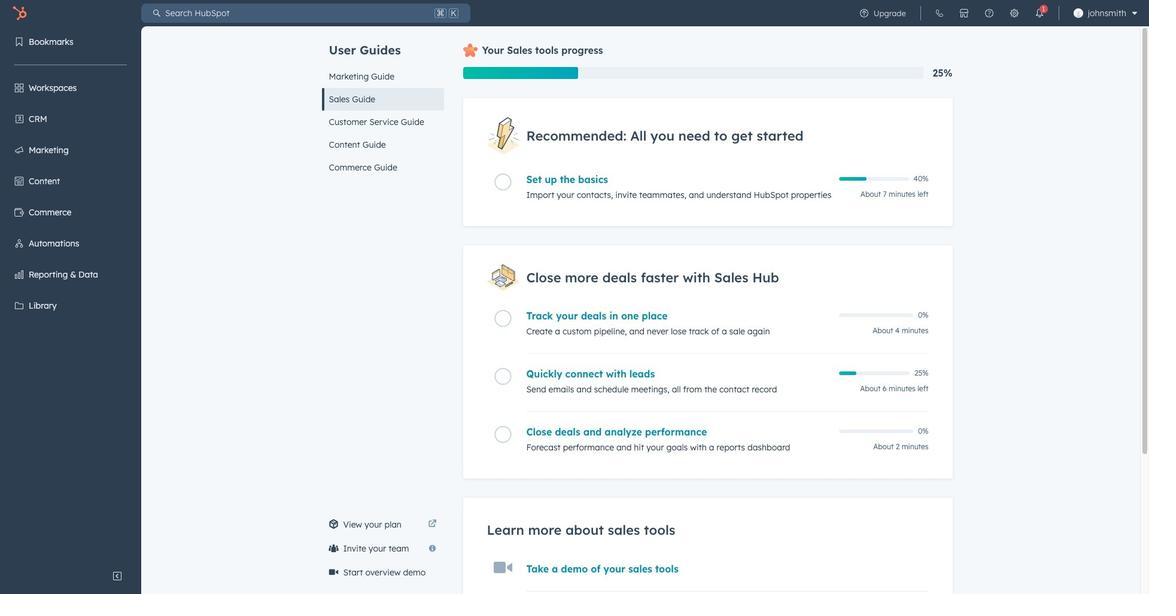 Task type: vqa. For each thing, say whether or not it's contained in the screenshot.
second [object Object] complete Progress Bar from the bottom of the page
yes



Task type: describe. For each thing, give the bounding box(es) containing it.
marketplaces image
[[960, 8, 969, 18]]

notifications: 1 unseen image
[[1035, 8, 1045, 18]]

1 horizontal spatial menu
[[852, 0, 1143, 26]]

Search HubSpot search field
[[160, 4, 432, 23]]

help image
[[985, 8, 995, 18]]



Task type: locate. For each thing, give the bounding box(es) containing it.
0 vertical spatial [object object] complete progress bar
[[839, 177, 867, 181]]

0 horizontal spatial menu
[[0, 26, 141, 565]]

progress bar
[[463, 67, 578, 79]]

link opens in a new window image
[[428, 518, 437, 532]]

2 [object object] complete progress bar from the top
[[839, 372, 857, 376]]

1 vertical spatial [object object] complete progress bar
[[839, 372, 857, 376]]

link opens in a new window image
[[428, 520, 437, 529]]

1 [object object] complete progress bar from the top
[[839, 177, 867, 181]]

[object object] complete progress bar
[[839, 177, 867, 181], [839, 372, 857, 376]]

menu
[[852, 0, 1143, 26], [0, 26, 141, 565]]

bookmarks primary navigation item image
[[14, 37, 24, 47]]

settings image
[[1010, 8, 1020, 18]]

user guides element
[[322, 26, 444, 179]]

john smith image
[[1074, 8, 1084, 18]]



